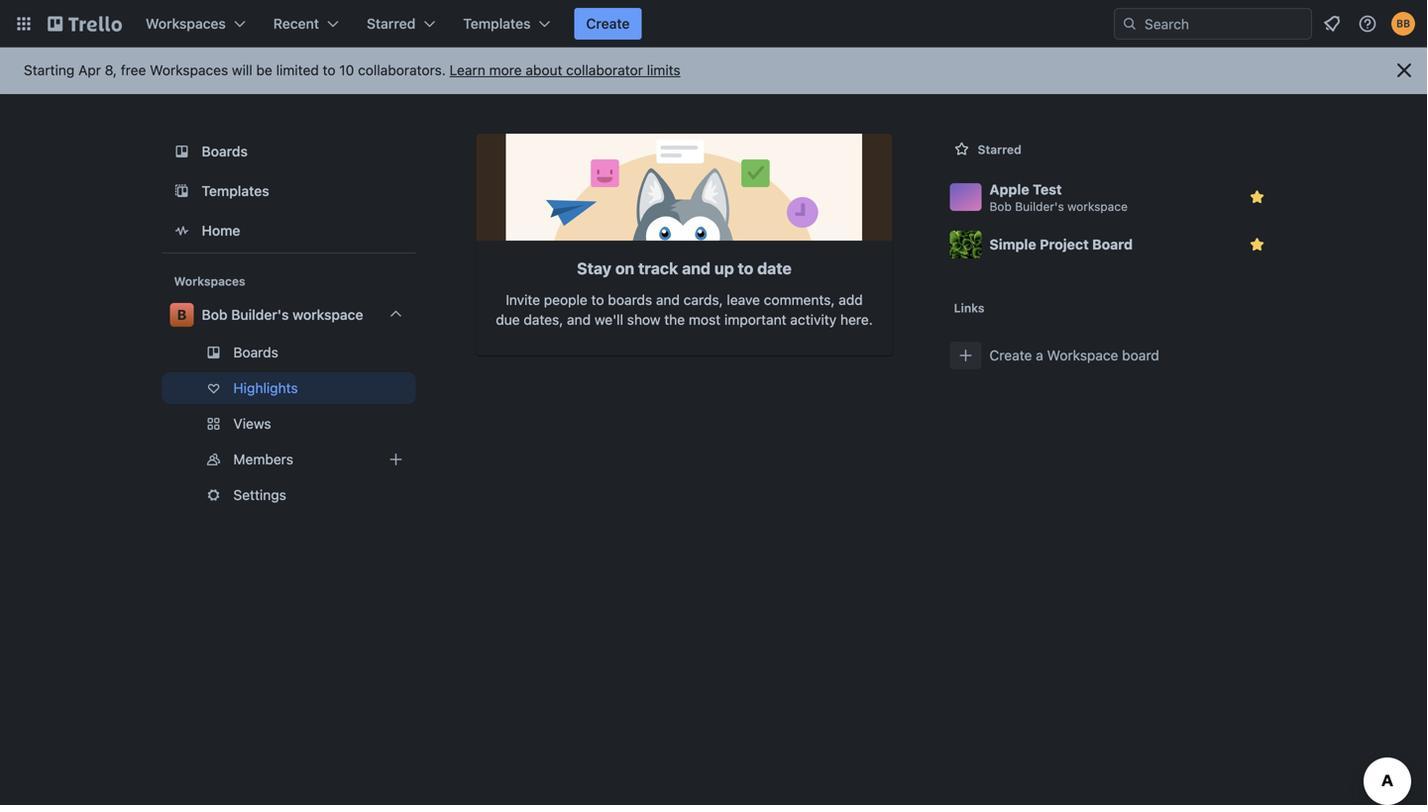 Task type: locate. For each thing, give the bounding box(es) containing it.
2 vertical spatial and
[[567, 312, 591, 328]]

boards for views
[[233, 344, 278, 361]]

boards link
[[162, 134, 416, 169], [162, 337, 416, 369]]

bob builder's workspace
[[202, 307, 363, 323]]

board image
[[170, 140, 194, 164]]

workspace
[[1047, 347, 1119, 364]]

be
[[256, 62, 272, 78]]

workspaces inside popup button
[[146, 15, 226, 32]]

bob right b
[[202, 307, 228, 323]]

0 horizontal spatial workspace
[[293, 307, 363, 323]]

templates link
[[162, 173, 416, 209]]

templates up home
[[202, 183, 269, 199]]

boards link up the highlights link
[[162, 337, 416, 369]]

a
[[1036, 347, 1044, 364]]

0 vertical spatial starred
[[367, 15, 416, 32]]

and left the up
[[682, 259, 711, 278]]

builder's
[[1015, 200, 1064, 214], [231, 307, 289, 323]]

board
[[1092, 236, 1133, 253]]

important
[[725, 312, 787, 328]]

1 horizontal spatial to
[[591, 292, 604, 308]]

to
[[323, 62, 336, 78], [738, 259, 754, 278], [591, 292, 604, 308]]

0 vertical spatial and
[[682, 259, 711, 278]]

templates
[[463, 15, 531, 32], [202, 183, 269, 199]]

1 vertical spatial to
[[738, 259, 754, 278]]

1 vertical spatial bob
[[202, 307, 228, 323]]

0 horizontal spatial create
[[586, 15, 630, 32]]

starred
[[367, 15, 416, 32], [978, 143, 1022, 157]]

1 vertical spatial boards
[[233, 344, 278, 361]]

click to unstar simple project board. it will be removed from your starred list. image
[[1247, 235, 1267, 255]]

bob
[[990, 200, 1012, 214], [202, 307, 228, 323]]

b
[[177, 307, 187, 323]]

home
[[202, 223, 240, 239]]

primary element
[[0, 0, 1427, 48]]

to inside 'invite people to boards and cards, leave comments, add due dates, and we'll show the most important activity here.'
[[591, 292, 604, 308]]

due
[[496, 312, 520, 328]]

workspace up simple project board link
[[1068, 200, 1128, 214]]

views
[[233, 416, 271, 432]]

1 vertical spatial workspace
[[293, 307, 363, 323]]

2 boards link from the top
[[162, 337, 416, 369]]

to up 'we'll'
[[591, 292, 604, 308]]

1 horizontal spatial bob
[[990, 200, 1012, 214]]

1 horizontal spatial starred
[[978, 143, 1022, 157]]

0 horizontal spatial bob
[[202, 307, 228, 323]]

boards for home
[[202, 143, 248, 160]]

workspaces down the workspaces popup button
[[150, 62, 228, 78]]

home image
[[170, 219, 194, 243]]

add image
[[384, 448, 408, 472]]

create
[[586, 15, 630, 32], [990, 347, 1032, 364]]

boards link up templates link
[[162, 134, 416, 169]]

0 vertical spatial boards
[[202, 143, 248, 160]]

workspace
[[1068, 200, 1128, 214], [293, 307, 363, 323]]

simple
[[990, 236, 1037, 253]]

1 horizontal spatial workspace
[[1068, 200, 1128, 214]]

2 vertical spatial to
[[591, 292, 604, 308]]

about
[[526, 62, 562, 78]]

workspace up the highlights link
[[293, 307, 363, 323]]

board
[[1122, 347, 1160, 364]]

stay
[[577, 259, 612, 278]]

1 boards link from the top
[[162, 134, 416, 169]]

settings link
[[162, 480, 416, 511]]

0 horizontal spatial builder's
[[231, 307, 289, 323]]

templates up more
[[463, 15, 531, 32]]

cards,
[[684, 292, 723, 308]]

and down people
[[567, 312, 591, 328]]

workspaces up b
[[174, 275, 245, 288]]

boards
[[202, 143, 248, 160], [233, 344, 278, 361]]

workspaces
[[146, 15, 226, 32], [150, 62, 228, 78], [174, 275, 245, 288]]

create a workspace board button
[[942, 332, 1281, 380]]

1 vertical spatial and
[[656, 292, 680, 308]]

create up collaborator on the left
[[586, 15, 630, 32]]

builder's down the 'test' in the right of the page
[[1015, 200, 1064, 214]]

bob down "apple"
[[990, 200, 1012, 214]]

1 horizontal spatial create
[[990, 347, 1032, 364]]

recent button
[[262, 8, 351, 40]]

back to home image
[[48, 8, 122, 40]]

boards
[[608, 292, 652, 308]]

2 horizontal spatial and
[[682, 259, 711, 278]]

starred up collaborators.
[[367, 15, 416, 32]]

1 vertical spatial create
[[990, 347, 1032, 364]]

most
[[689, 312, 721, 328]]

1 vertical spatial builder's
[[231, 307, 289, 323]]

create left a
[[990, 347, 1032, 364]]

to left 10 at the top left
[[323, 62, 336, 78]]

dates,
[[524, 312, 563, 328]]

settings
[[233, 487, 286, 504]]

boards link for views
[[162, 337, 416, 369]]

boards right board image
[[202, 143, 248, 160]]

0 horizontal spatial templates
[[202, 183, 269, 199]]

date
[[757, 259, 792, 278]]

people
[[544, 292, 588, 308]]

to right the up
[[738, 259, 754, 278]]

0 vertical spatial to
[[323, 62, 336, 78]]

0 vertical spatial boards link
[[162, 134, 416, 169]]

create button
[[574, 8, 642, 40]]

1 horizontal spatial and
[[656, 292, 680, 308]]

search image
[[1122, 16, 1138, 32]]

2 horizontal spatial to
[[738, 259, 754, 278]]

workspaces up free
[[146, 15, 226, 32]]

boards up highlights
[[233, 344, 278, 361]]

starting apr 8, free workspaces will be limited to 10 collaborators. learn more about collaborator limits
[[24, 62, 681, 78]]

and
[[682, 259, 711, 278], [656, 292, 680, 308], [567, 312, 591, 328]]

click to unstar apple test. it will be removed from your starred list. image
[[1247, 187, 1267, 207]]

builder's up highlights
[[231, 307, 289, 323]]

comments,
[[764, 292, 835, 308]]

0 vertical spatial create
[[586, 15, 630, 32]]

here.
[[840, 312, 873, 328]]

1 horizontal spatial builder's
[[1015, 200, 1064, 214]]

bob inside apple test bob builder's workspace
[[990, 200, 1012, 214]]

1 horizontal spatial templates
[[463, 15, 531, 32]]

starred up "apple"
[[978, 143, 1022, 157]]

invite
[[506, 292, 540, 308]]

0 vertical spatial workspaces
[[146, 15, 226, 32]]

starred inside dropdown button
[[367, 15, 416, 32]]

0 vertical spatial bob
[[990, 200, 1012, 214]]

bob builder (bobbuilder40) image
[[1392, 12, 1415, 36]]

0 horizontal spatial starred
[[367, 15, 416, 32]]

1 vertical spatial starred
[[978, 143, 1022, 157]]

0 vertical spatial templates
[[463, 15, 531, 32]]

recent
[[273, 15, 319, 32]]

highlights
[[233, 380, 298, 396]]

create inside primary element
[[586, 15, 630, 32]]

1 vertical spatial boards link
[[162, 337, 416, 369]]

0 vertical spatial workspace
[[1068, 200, 1128, 214]]

0 vertical spatial builder's
[[1015, 200, 1064, 214]]

templates inside dropdown button
[[463, 15, 531, 32]]

track
[[638, 259, 678, 278]]

open information menu image
[[1358, 14, 1378, 34]]

and up the
[[656, 292, 680, 308]]

activity
[[790, 312, 837, 328]]



Task type: vqa. For each thing, say whether or not it's contained in the screenshot.
during
no



Task type: describe. For each thing, give the bounding box(es) containing it.
simple project board
[[990, 236, 1133, 253]]

templates button
[[451, 8, 562, 40]]

create for create
[[586, 15, 630, 32]]

boards link for home
[[162, 134, 416, 169]]

create a workspace board
[[990, 347, 1160, 364]]

views link
[[162, 408, 416, 440]]

1 vertical spatial templates
[[202, 183, 269, 199]]

workspace inside apple test bob builder's workspace
[[1068, 200, 1128, 214]]

home link
[[162, 213, 416, 249]]

project
[[1040, 236, 1089, 253]]

the
[[664, 312, 685, 328]]

free
[[121, 62, 146, 78]]

create for create a workspace board
[[990, 347, 1032, 364]]

starting
[[24, 62, 75, 78]]

limits
[[647, 62, 681, 78]]

0 horizontal spatial and
[[567, 312, 591, 328]]

invite people to boards and cards, leave comments, add due dates, and we'll show the most important activity here.
[[496, 292, 873, 328]]

stay on track and up to date
[[577, 259, 792, 278]]

2 vertical spatial workspaces
[[174, 275, 245, 288]]

apr
[[78, 62, 101, 78]]

apple test bob builder's workspace
[[990, 181, 1128, 214]]

leave
[[727, 292, 760, 308]]

simple project board link
[[942, 221, 1281, 269]]

test
[[1033, 181, 1062, 198]]

members link
[[162, 444, 416, 476]]

learn more about collaborator limits link
[[450, 62, 681, 78]]

0 horizontal spatial to
[[323, 62, 336, 78]]

starred button
[[355, 8, 447, 40]]

template board image
[[170, 179, 194, 203]]

limited
[[276, 62, 319, 78]]

8,
[[105, 62, 117, 78]]

Search field
[[1138, 9, 1311, 39]]

will
[[232, 62, 253, 78]]

up
[[715, 259, 734, 278]]

collaborator
[[566, 62, 643, 78]]

1 vertical spatial workspaces
[[150, 62, 228, 78]]

workspaces button
[[134, 8, 258, 40]]

we'll
[[595, 312, 623, 328]]

learn
[[450, 62, 486, 78]]

more
[[489, 62, 522, 78]]

members
[[233, 451, 293, 468]]

apple
[[990, 181, 1030, 198]]

show
[[627, 312, 661, 328]]

collaborators.
[[358, 62, 446, 78]]

add
[[839, 292, 863, 308]]

links
[[954, 301, 985, 315]]

builder's inside apple test bob builder's workspace
[[1015, 200, 1064, 214]]

0 notifications image
[[1320, 12, 1344, 36]]

highlights link
[[162, 373, 416, 404]]

on
[[615, 259, 635, 278]]

10
[[339, 62, 354, 78]]



